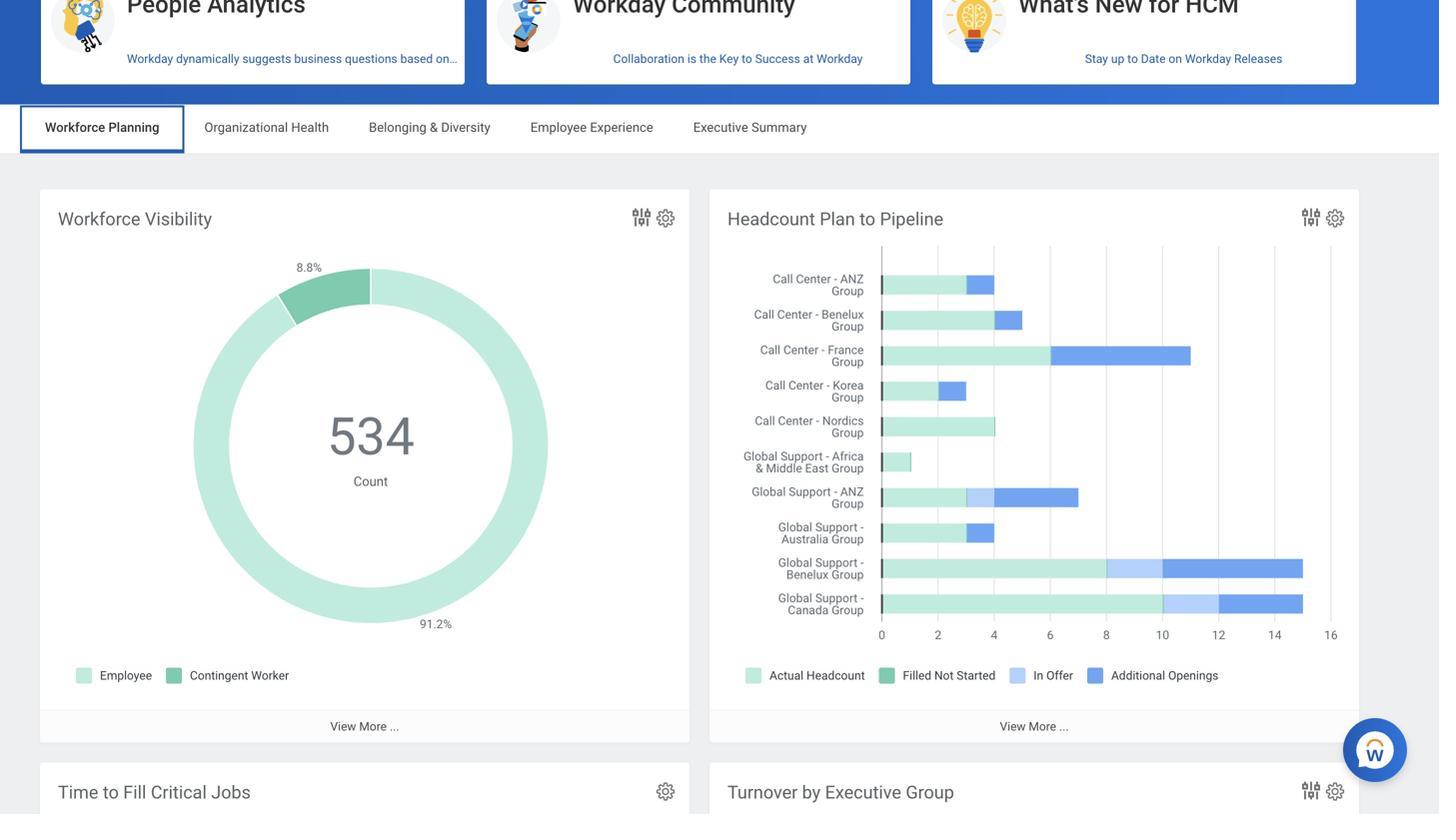 Task type: describe. For each thing, give the bounding box(es) containing it.
organizational health
[[204, 120, 329, 135]]

workday dynamically suggests business questions based on your tenant link
[[41, 44, 512, 74]]

stay up to date on workday releases link
[[933, 44, 1357, 74]]

success
[[755, 52, 800, 66]]

configure workforce visibility image
[[655, 207, 677, 229]]

turnover by executive group
[[728, 783, 954, 804]]

count
[[354, 474, 388, 489]]

based
[[400, 52, 433, 66]]

executive summary
[[693, 120, 807, 135]]

workforce for workforce visibility
[[58, 209, 141, 230]]

key
[[720, 52, 739, 66]]

to right "up"
[[1128, 52, 1138, 66]]

pipeline
[[880, 209, 944, 230]]

to left fill
[[103, 783, 119, 804]]

configure and view chart data image for turnover by executive group
[[1300, 779, 1324, 803]]

1 on from the left
[[436, 52, 449, 66]]

configure and view chart data image for workforce visibility
[[630, 205, 654, 229]]

critical
[[151, 783, 207, 804]]

date
[[1141, 52, 1166, 66]]

more for headcount plan to pipeline
[[1029, 720, 1057, 734]]

employee experience
[[531, 120, 653, 135]]

534 count
[[327, 407, 415, 489]]

configure and view chart data image
[[1300, 205, 1324, 229]]

dynamically
[[176, 52, 239, 66]]

planning
[[108, 120, 159, 135]]

stay up to date on workday releases
[[1085, 52, 1283, 66]]

organizational
[[204, 120, 288, 135]]

visibility
[[145, 209, 212, 230]]

headcount plan to pipeline
[[728, 209, 944, 230]]

stay
[[1085, 52, 1108, 66]]

releases
[[1235, 52, 1283, 66]]

... for headcount plan to pipeline
[[1060, 720, 1069, 734]]

534
[[327, 407, 415, 467]]

headcount plan to pipeline element
[[710, 189, 1360, 743]]

your
[[452, 52, 476, 66]]

collaboration is the key to success at workday
[[613, 52, 863, 66]]

&
[[430, 120, 438, 135]]

2 on from the left
[[1169, 52, 1182, 66]]

534 button
[[327, 402, 418, 472]]

configure time to fill critical jobs image
[[655, 781, 677, 803]]

suggests
[[242, 52, 291, 66]]

belonging & diversity
[[369, 120, 491, 135]]

at
[[803, 52, 814, 66]]

headcount
[[728, 209, 815, 230]]

view for headcount plan to pipeline
[[1000, 720, 1026, 734]]

group
[[906, 783, 954, 804]]

configure headcount plan to pipeline image
[[1325, 207, 1347, 229]]



Task type: vqa. For each thing, say whether or not it's contained in the screenshot.
'Collaboration is the Key to Success at Workday'
yes



Task type: locate. For each thing, give the bounding box(es) containing it.
1 horizontal spatial view
[[1000, 720, 1026, 734]]

2 workday from the left
[[817, 52, 863, 66]]

... for workforce visibility
[[390, 720, 399, 734]]

workforce visibility element
[[40, 189, 690, 743]]

1 view more ... from the left
[[330, 720, 399, 734]]

workday left the dynamically
[[127, 52, 173, 66]]

1 workday from the left
[[127, 52, 173, 66]]

1 horizontal spatial view more ...
[[1000, 720, 1069, 734]]

0 horizontal spatial view more ...
[[330, 720, 399, 734]]

1 ... from the left
[[390, 720, 399, 734]]

view more ... for workforce visibility
[[330, 720, 399, 734]]

jobs
[[211, 783, 251, 804]]

configure turnover by executive group image
[[1325, 781, 1347, 803]]

0 horizontal spatial workday
[[127, 52, 173, 66]]

1 horizontal spatial on
[[1169, 52, 1182, 66]]

health
[[291, 120, 329, 135]]

view
[[330, 720, 356, 734], [1000, 720, 1026, 734]]

view inside headcount plan to pipeline element
[[1000, 720, 1026, 734]]

workday left releases
[[1185, 52, 1232, 66]]

employee
[[531, 120, 587, 135]]

workforce left the planning
[[45, 120, 105, 135]]

0 vertical spatial executive
[[693, 120, 749, 135]]

workforce visibility
[[58, 209, 212, 230]]

1 horizontal spatial configure and view chart data image
[[1300, 779, 1324, 803]]

1 view more ... link from the left
[[40, 710, 690, 743]]

2 view more ... from the left
[[1000, 720, 1069, 734]]

1 horizontal spatial ...
[[1060, 720, 1069, 734]]

view more ... link for workforce visibility
[[40, 710, 690, 743]]

view more ... inside workforce visibility "element"
[[330, 720, 399, 734]]

1 horizontal spatial more
[[1029, 720, 1057, 734]]

executive
[[693, 120, 749, 135], [825, 783, 902, 804]]

1 vertical spatial executive
[[825, 783, 902, 804]]

tab list
[[20, 105, 1420, 153]]

is
[[688, 52, 697, 66]]

view more ... inside headcount plan to pipeline element
[[1000, 720, 1069, 734]]

view more ... for headcount plan to pipeline
[[1000, 720, 1069, 734]]

tab list containing workforce planning
[[20, 105, 1420, 153]]

view more ... link for headcount plan to pipeline
[[710, 710, 1360, 743]]

view more ... link
[[40, 710, 690, 743], [710, 710, 1360, 743]]

0 horizontal spatial executive
[[693, 120, 749, 135]]

0 horizontal spatial ...
[[390, 720, 399, 734]]

... inside headcount plan to pipeline element
[[1060, 720, 1069, 734]]

1 view from the left
[[330, 720, 356, 734]]

workday right the at
[[817, 52, 863, 66]]

workforce planning
[[45, 120, 159, 135]]

2 ... from the left
[[1060, 720, 1069, 734]]

questions
[[345, 52, 397, 66]]

workday dynamically suggests business questions based on your tenant
[[127, 52, 512, 66]]

2 horizontal spatial workday
[[1185, 52, 1232, 66]]

0 horizontal spatial more
[[359, 720, 387, 734]]

more inside headcount plan to pipeline element
[[1029, 720, 1057, 734]]

on left 'your'
[[436, 52, 449, 66]]

... inside workforce visibility "element"
[[390, 720, 399, 734]]

to
[[742, 52, 752, 66], [1128, 52, 1138, 66], [860, 209, 876, 230], [103, 783, 119, 804]]

tenant
[[478, 52, 512, 66]]

time
[[58, 783, 98, 804]]

diversity
[[441, 120, 491, 135]]

by
[[802, 783, 821, 804]]

0 vertical spatial workforce
[[45, 120, 105, 135]]

belonging
[[369, 120, 427, 135]]

0 horizontal spatial view more ... link
[[40, 710, 690, 743]]

executive right by
[[825, 783, 902, 804]]

to right key
[[742, 52, 752, 66]]

0 horizontal spatial on
[[436, 52, 449, 66]]

collaboration
[[613, 52, 685, 66]]

view more ...
[[330, 720, 399, 734], [1000, 720, 1069, 734]]

workforce left visibility
[[58, 209, 141, 230]]

1 more from the left
[[359, 720, 387, 734]]

...
[[390, 720, 399, 734], [1060, 720, 1069, 734]]

3 workday from the left
[[1185, 52, 1232, 66]]

up
[[1111, 52, 1125, 66]]

plan
[[820, 209, 855, 230]]

0 horizontal spatial view
[[330, 720, 356, 734]]

1 vertical spatial configure and view chart data image
[[1300, 779, 1324, 803]]

time to fill critical jobs
[[58, 783, 251, 804]]

collaboration is the key to success at workday link
[[487, 44, 911, 74]]

2 view from the left
[[1000, 720, 1026, 734]]

turnover
[[728, 783, 798, 804]]

more
[[359, 720, 387, 734], [1029, 720, 1057, 734]]

2 view more ... link from the left
[[710, 710, 1360, 743]]

1 horizontal spatial workday
[[817, 52, 863, 66]]

1 horizontal spatial executive
[[825, 783, 902, 804]]

the
[[700, 52, 717, 66]]

workforce inside "element"
[[58, 209, 141, 230]]

experience
[[590, 120, 653, 135]]

fill
[[123, 783, 146, 804]]

more inside workforce visibility "element"
[[359, 720, 387, 734]]

1 vertical spatial workforce
[[58, 209, 141, 230]]

business
[[294, 52, 342, 66]]

more for workforce visibility
[[359, 720, 387, 734]]

view inside workforce visibility "element"
[[330, 720, 356, 734]]

configure and view chart data image
[[630, 205, 654, 229], [1300, 779, 1324, 803]]

workforce for workforce planning
[[45, 120, 105, 135]]

on right date
[[1169, 52, 1182, 66]]

1 horizontal spatial view more ... link
[[710, 710, 1360, 743]]

0 vertical spatial configure and view chart data image
[[630, 205, 654, 229]]

view for workforce visibility
[[330, 720, 356, 734]]

on
[[436, 52, 449, 66], [1169, 52, 1182, 66]]

summary
[[752, 120, 807, 135]]

to right "plan"
[[860, 209, 876, 230]]

configure and view chart data image left configure workforce visibility icon
[[630, 205, 654, 229]]

2 more from the left
[[1029, 720, 1057, 734]]

workforce
[[45, 120, 105, 135], [58, 209, 141, 230]]

executive left summary at the top
[[693, 120, 749, 135]]

configure and view chart data image left configure turnover by executive group 'icon'
[[1300, 779, 1324, 803]]

0 horizontal spatial configure and view chart data image
[[630, 205, 654, 229]]

workday
[[127, 52, 173, 66], [817, 52, 863, 66], [1185, 52, 1232, 66]]



